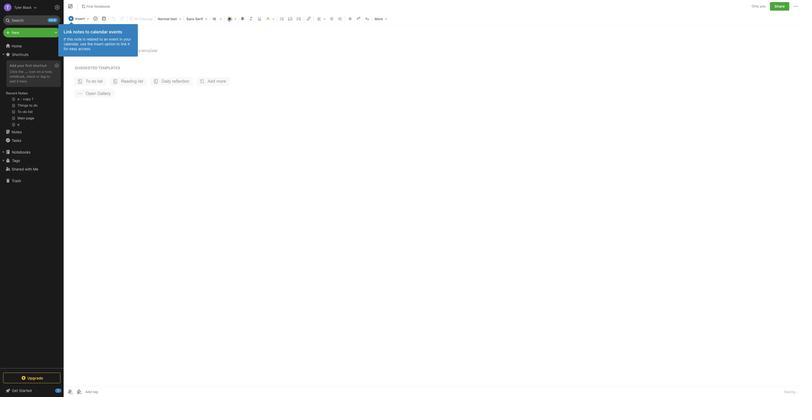Task type: describe. For each thing, give the bounding box(es) containing it.
notes
[[73, 29, 84, 34]]

tags
[[12, 158, 20, 163]]

insert
[[94, 42, 104, 46]]

note window element
[[64, 0, 803, 397]]

an
[[104, 37, 108, 41]]

Search text field
[[7, 15, 57, 25]]

icon
[[29, 70, 36, 74]]

font family image
[[185, 15, 209, 22]]

shortcut
[[33, 63, 47, 68]]

to left an
[[100, 37, 103, 41]]

click
[[10, 70, 17, 74]]

superscript image
[[355, 15, 363, 22]]

click the ...
[[10, 70, 28, 74]]

insert image
[[67, 15, 91, 22]]

expand note image
[[67, 3, 74, 10]]

is
[[83, 37, 86, 41]]

add a reminder image
[[67, 389, 73, 395]]

you
[[761, 4, 767, 8]]

calendar,
[[64, 42, 79, 46]]

notebooks
[[12, 150, 31, 154]]

first notebook
[[87, 4, 110, 8]]

new
[[12, 30, 19, 35]]

easy
[[69, 46, 77, 51]]

subscript image
[[364, 15, 371, 22]]

link
[[64, 29, 72, 34]]

shared
[[12, 167, 24, 171]]

first
[[25, 63, 32, 68]]

notebook,
[[10, 74, 26, 79]]

share button
[[771, 2, 790, 11]]

option
[[105, 42, 116, 46]]

the inside group
[[18, 70, 24, 74]]

bulleted list image
[[279, 15, 286, 22]]

recent
[[6, 91, 17, 95]]

group containing add your first shortcut
[[0, 59, 63, 130]]

tasks button
[[0, 136, 63, 145]]

notes link
[[0, 128, 63, 136]]

me
[[33, 167, 38, 171]]

strikethrough image
[[347, 15, 354, 22]]

upgrade
[[27, 376, 43, 380]]

underline image
[[256, 15, 263, 22]]

to down in
[[117, 42, 120, 46]]

shared with me link
[[0, 165, 63, 173]]

task image
[[92, 15, 99, 22]]

it inside icon on a note, notebook, stack or tag to add it here.
[[17, 79, 19, 83]]

shared with me
[[12, 167, 38, 171]]

first
[[87, 4, 94, 8]]

insert link image
[[305, 15, 313, 22]]

the inside "link notes to calendar events if this note is related to an event in your calendar, use the insert option to link it for easy access."
[[87, 42, 93, 46]]

checklist image
[[296, 15, 303, 22]]

home link
[[0, 42, 64, 50]]

new button
[[3, 28, 60, 37]]

first notebook button
[[80, 3, 112, 10]]

tag
[[41, 74, 46, 79]]

a
[[42, 70, 44, 74]]

share
[[775, 4, 786, 8]]

expand notebooks image
[[1, 150, 6, 154]]

access.
[[78, 46, 91, 51]]

add tag image
[[76, 389, 82, 395]]

indent image
[[328, 15, 336, 22]]

tree containing home
[[0, 42, 64, 368]]

on
[[37, 70, 41, 74]]

tags button
[[0, 156, 63, 165]]

events
[[109, 29, 122, 34]]



Task type: vqa. For each thing, say whether or not it's contained in the screenshot.
the topmost the "Always"
no



Task type: locate. For each thing, give the bounding box(es) containing it.
home
[[12, 44, 22, 48]]

0 horizontal spatial the
[[18, 70, 24, 74]]

alignment image
[[315, 15, 328, 22]]

to
[[85, 29, 89, 34], [100, 37, 103, 41], [117, 42, 120, 46], [47, 74, 50, 79]]

settings image
[[54, 4, 60, 11]]

the
[[87, 42, 93, 46], [18, 70, 24, 74]]

with
[[25, 167, 32, 171]]

stack
[[27, 74, 35, 79]]

recent notes
[[6, 91, 28, 95]]

font size image
[[211, 15, 224, 22]]

outdent image
[[337, 15, 344, 22]]

0 horizontal spatial your
[[17, 63, 24, 68]]

add your first shortcut
[[10, 63, 47, 68]]

0 vertical spatial the
[[87, 42, 93, 46]]

your
[[124, 37, 131, 41], [17, 63, 24, 68]]

tree
[[0, 42, 64, 368]]

to up is
[[85, 29, 89, 34]]

only
[[752, 4, 760, 8]]

event
[[109, 37, 119, 41]]

it
[[128, 42, 130, 46], [17, 79, 19, 83]]

for
[[64, 46, 68, 51]]

1 horizontal spatial it
[[128, 42, 130, 46]]

your up click the ...
[[17, 63, 24, 68]]

1 horizontal spatial the
[[87, 42, 93, 46]]

saving…
[[785, 390, 799, 394]]

1 horizontal spatial your
[[124, 37, 131, 41]]

calendar event image
[[100, 15, 108, 22]]

or
[[36, 74, 40, 79]]

notes right recent
[[18, 91, 28, 95]]

if
[[64, 37, 66, 41]]

1 vertical spatial your
[[17, 63, 24, 68]]

use
[[80, 42, 86, 46]]

this
[[67, 37, 73, 41]]

link
[[121, 42, 127, 46]]

calendar
[[91, 29, 108, 34]]

notes
[[18, 91, 28, 95], [12, 130, 22, 134]]

link notes to calendar events if this note is related to an event in your calendar, use the insert option to link it for easy access.
[[64, 29, 131, 51]]

your inside group
[[17, 63, 24, 68]]

to inside icon on a note, notebook, stack or tag to add it here.
[[47, 74, 50, 79]]

upgrade button
[[3, 373, 60, 383]]

it down notebook,
[[17, 79, 19, 83]]

None search field
[[7, 15, 57, 25]]

Note Editor text field
[[64, 25, 803, 386]]

bold image
[[239, 15, 246, 22]]

the down related
[[87, 42, 93, 46]]

0 vertical spatial it
[[128, 42, 130, 46]]

it right link
[[128, 42, 130, 46]]

...
[[25, 70, 28, 74]]

the left ...
[[18, 70, 24, 74]]

notebook
[[94, 4, 110, 8]]

1 vertical spatial notes
[[12, 130, 22, 134]]

0 vertical spatial notes
[[18, 91, 28, 95]]

numbered list image
[[287, 15, 295, 22]]

here.
[[20, 79, 28, 83]]

related
[[87, 37, 99, 41]]

notes up "tasks"
[[12, 130, 22, 134]]

in
[[120, 37, 123, 41]]

trash link
[[0, 176, 63, 185]]

shortcuts
[[12, 52, 29, 57]]

0 horizontal spatial it
[[17, 79, 19, 83]]

note
[[74, 37, 82, 41]]

heading level image
[[156, 15, 183, 22]]

group
[[0, 59, 63, 130]]

1 vertical spatial the
[[18, 70, 24, 74]]

tasks
[[12, 138, 21, 143]]

more image
[[373, 15, 389, 22]]

add
[[10, 63, 16, 68]]

1 vertical spatial it
[[17, 79, 19, 83]]

notes inside group
[[18, 91, 28, 95]]

font color image
[[225, 15, 239, 22]]

it inside "link notes to calendar events if this note is related to an event in your calendar, use the insert option to link it for easy access."
[[128, 42, 130, 46]]

icon on a note, notebook, stack or tag to add it here.
[[10, 70, 53, 83]]

to down note,
[[47, 74, 50, 79]]

your inside "link notes to calendar events if this note is related to an event in your calendar, use the insert option to link it for easy access."
[[124, 37, 131, 41]]

notebooks link
[[0, 148, 63, 156]]

add
[[10, 79, 16, 83]]

your up link
[[124, 37, 131, 41]]

expand tags image
[[1, 158, 6, 163]]

shortcuts button
[[0, 50, 63, 59]]

trash
[[12, 178, 21, 183]]

only you
[[752, 4, 767, 8]]

0 vertical spatial your
[[124, 37, 131, 41]]

italic image
[[248, 15, 255, 22]]

highlight image
[[264, 15, 277, 22]]

note,
[[45, 70, 53, 74]]



